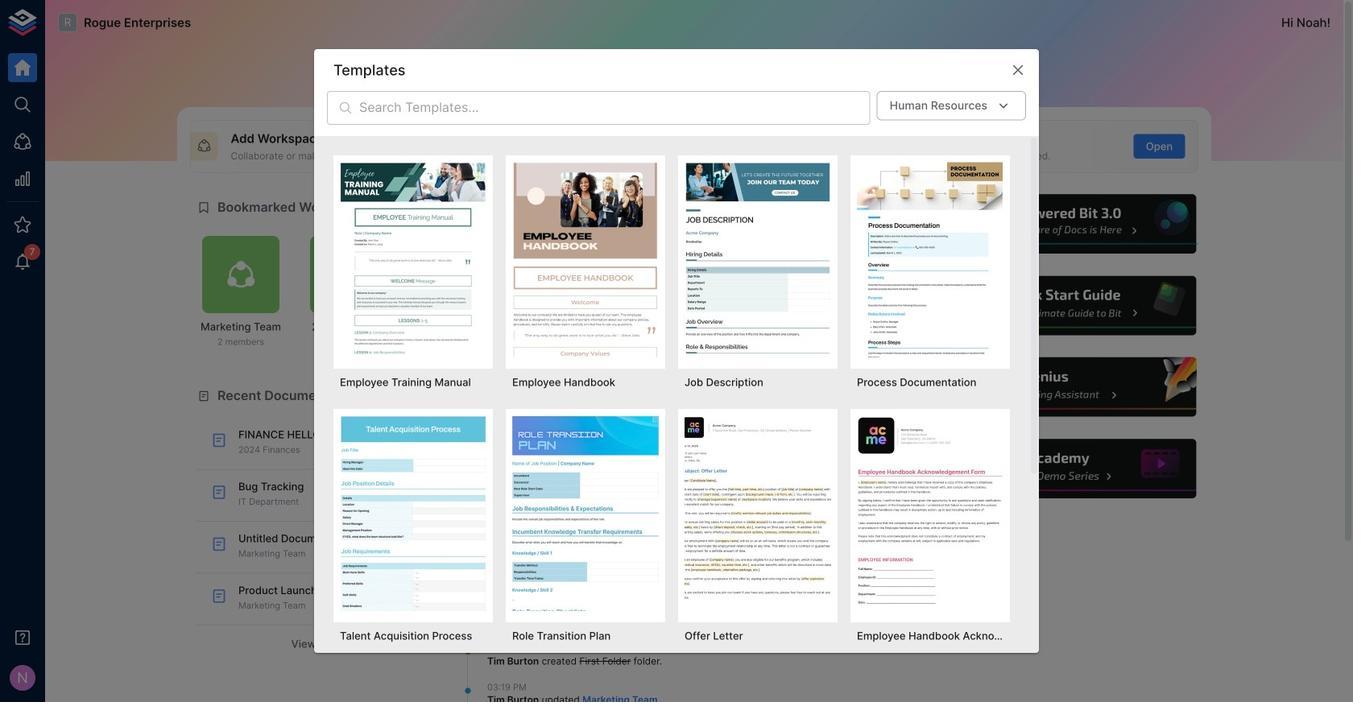 Task type: describe. For each thing, give the bounding box(es) containing it.
employee training manual image
[[340, 162, 487, 358]]

talent acquisition process image
[[340, 416, 487, 611]]

offer letter image
[[685, 416, 832, 611]]

1 help image from the top
[[956, 192, 1199, 256]]

role transition plan image
[[512, 416, 659, 611]]

process documentation image
[[857, 162, 1004, 358]]

employee handbook acknowledgement form image
[[857, 416, 1004, 611]]



Task type: locate. For each thing, give the bounding box(es) containing it.
job description image
[[685, 162, 832, 358]]

3 help image from the top
[[956, 355, 1199, 419]]

Search Templates... text field
[[359, 91, 871, 125]]

help image
[[956, 192, 1199, 256], [956, 274, 1199, 338], [956, 355, 1199, 419], [956, 437, 1199, 501]]

2 help image from the top
[[956, 274, 1199, 338]]

4 help image from the top
[[956, 437, 1199, 501]]

employee handbook image
[[512, 162, 659, 358]]

dialog
[[314, 49, 1039, 703]]



Task type: vqa. For each thing, say whether or not it's contained in the screenshot.
HELP image
yes



